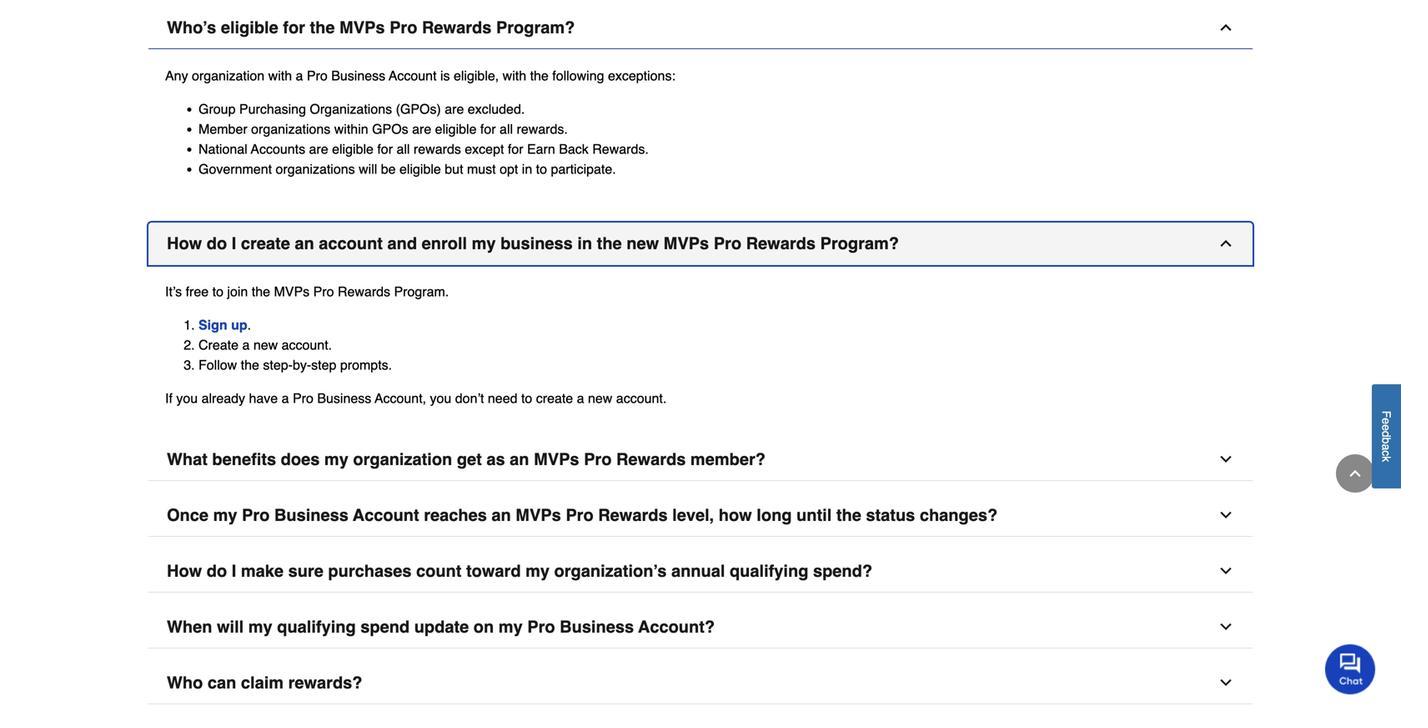 Task type: locate. For each thing, give the bounding box(es) containing it.
0 horizontal spatial new
[[253, 337, 278, 353]]

0 vertical spatial i
[[232, 234, 236, 253]]

how down 'once'
[[167, 561, 202, 581]]

my right "on"
[[499, 617, 523, 637]]

an left account on the left of page
[[295, 234, 314, 253]]

2 vertical spatial are
[[309, 141, 328, 157]]

2 chevron down image from the top
[[1218, 619, 1234, 635]]

reaches
[[424, 506, 487, 525]]

will left be
[[359, 161, 377, 177]]

eligible inside button
[[221, 18, 278, 37]]

0 vertical spatial in
[[522, 161, 532, 177]]

1 horizontal spatial create
[[536, 391, 573, 406]]

1 horizontal spatial in
[[577, 234, 592, 253]]

mvps
[[339, 18, 385, 37], [664, 234, 709, 253], [274, 284, 310, 299], [534, 450, 579, 469], [516, 506, 561, 525]]

0 horizontal spatial in
[[522, 161, 532, 177]]

2 vertical spatial new
[[588, 391, 612, 406]]

1 vertical spatial qualifying
[[277, 617, 356, 637]]

an right reaches
[[492, 506, 511, 525]]

i
[[232, 234, 236, 253], [232, 561, 236, 581]]

you left don't
[[430, 391, 451, 406]]

rewards.
[[517, 121, 568, 137]]

will inside "button"
[[217, 617, 244, 637]]

a inside "sign up . create a new account. follow the step-by-step prompts."
[[242, 337, 250, 353]]

earn
[[527, 141, 555, 157]]

2 chevron down image from the top
[[1218, 563, 1234, 579]]

e up the d
[[1380, 418, 1393, 425]]

1 vertical spatial program?
[[820, 234, 899, 253]]

for
[[283, 18, 305, 37], [480, 121, 496, 137], [377, 141, 393, 157], [508, 141, 523, 157]]

2 vertical spatial chevron down image
[[1218, 674, 1234, 691]]

e
[[1380, 418, 1393, 425], [1380, 425, 1393, 431]]

when will my qualifying spend update on my pro business account? button
[[148, 606, 1253, 649]]

the inside "sign up . create a new account. follow the step-by-step prompts."
[[241, 357, 259, 373]]

to down 'earn'
[[536, 161, 547, 177]]

my
[[472, 234, 496, 253], [324, 450, 348, 469], [213, 506, 237, 525], [525, 561, 550, 581], [248, 617, 272, 637], [499, 617, 523, 637]]

0 vertical spatial chevron down image
[[1218, 507, 1234, 524]]

b
[[1380, 438, 1393, 444]]

business up organizations
[[331, 68, 385, 83]]

1 vertical spatial create
[[536, 391, 573, 406]]

with up purchasing
[[268, 68, 292, 83]]

0 vertical spatial organization
[[192, 68, 265, 83]]

chevron down image inside once my pro business account reaches an mvps pro rewards level, how long until the status changes? 'button'
[[1218, 507, 1234, 524]]

2 horizontal spatial to
[[536, 161, 547, 177]]

chevron up image for who's eligible for the mvps pro rewards program?
[[1218, 19, 1234, 36]]

is
[[440, 68, 450, 83]]

do up free
[[207, 234, 227, 253]]

business up 'sure'
[[274, 506, 348, 525]]

1 vertical spatial organizations
[[276, 161, 355, 177]]

new
[[627, 234, 659, 253], [253, 337, 278, 353], [588, 391, 612, 406]]

create right need
[[536, 391, 573, 406]]

1 i from the top
[[232, 234, 236, 253]]

0 vertical spatial create
[[241, 234, 290, 253]]

once
[[167, 506, 209, 525]]

do for make
[[207, 561, 227, 581]]

1 vertical spatial how
[[167, 561, 202, 581]]

i left make
[[232, 561, 236, 581]]

chevron up image inside the 'how do i create an account and enroll my business in the new mvps pro rewards program?' button
[[1218, 235, 1234, 252]]

0 horizontal spatial are
[[309, 141, 328, 157]]

account. inside "sign up . create a new account. follow the step-by-step prompts."
[[282, 337, 332, 353]]

business
[[331, 68, 385, 83], [317, 391, 371, 406], [274, 506, 348, 525], [560, 617, 634, 637]]

organization up "group"
[[192, 68, 265, 83]]

1 vertical spatial i
[[232, 561, 236, 581]]

1 vertical spatial in
[[577, 234, 592, 253]]

chevron down image
[[1218, 451, 1234, 468], [1218, 619, 1234, 635], [1218, 674, 1234, 691]]

to left join
[[212, 284, 223, 299]]

annual
[[671, 561, 725, 581]]

my down make
[[248, 617, 272, 637]]

0 vertical spatial new
[[627, 234, 659, 253]]

2 horizontal spatial new
[[627, 234, 659, 253]]

organizations
[[251, 121, 331, 137], [276, 161, 355, 177]]

0 horizontal spatial will
[[217, 617, 244, 637]]

organization down 'account,'
[[353, 450, 452, 469]]

1 vertical spatial do
[[207, 561, 227, 581]]

a
[[296, 68, 303, 83], [242, 337, 250, 353], [282, 391, 289, 406], [577, 391, 584, 406], [1380, 444, 1393, 451]]

you right if
[[176, 391, 198, 406]]

chevron up image inside who's eligible for the mvps pro rewards program? button
[[1218, 19, 1234, 36]]

a down .
[[242, 337, 250, 353]]

sign up link
[[198, 317, 247, 333]]

account.
[[282, 337, 332, 353], [616, 391, 667, 406]]

are right accounts
[[309, 141, 328, 157]]

business inside 'button'
[[274, 506, 348, 525]]

until
[[796, 506, 832, 525]]

rewards.
[[592, 141, 649, 157]]

program?
[[496, 18, 575, 37], [820, 234, 899, 253]]

be
[[381, 161, 396, 177]]

to right need
[[521, 391, 532, 406]]

f e e d b a c k
[[1380, 411, 1393, 462]]

0 vertical spatial program?
[[496, 18, 575, 37]]

account
[[389, 68, 437, 83], [353, 506, 419, 525]]

account up purchases
[[353, 506, 419, 525]]

except
[[465, 141, 504, 157]]

scroll to top element
[[1336, 455, 1374, 493]]

rewards
[[414, 141, 461, 157]]

prompts.
[[340, 357, 392, 373]]

purchases
[[328, 561, 412, 581]]

1 e from the top
[[1380, 418, 1393, 425]]

my right 'once'
[[213, 506, 237, 525]]

1 vertical spatial account
[[353, 506, 419, 525]]

organizations up accounts
[[251, 121, 331, 137]]

1 how from the top
[[167, 234, 202, 253]]

do
[[207, 234, 227, 253], [207, 561, 227, 581]]

chevron down image for how do i make sure purchases count toward my organization's annual qualifying spend?
[[1218, 563, 1234, 579]]

how inside the 'how do i create an account and enroll my business in the new mvps pro rewards program?' button
[[167, 234, 202, 253]]

organization inside button
[[353, 450, 452, 469]]

1 chevron up image from the top
[[1218, 19, 1234, 36]]

i for create
[[232, 234, 236, 253]]

who can claim rewards?
[[167, 673, 362, 692]]

0 horizontal spatial account.
[[282, 337, 332, 353]]

create up join
[[241, 234, 290, 253]]

do left make
[[207, 561, 227, 581]]

a up k
[[1380, 444, 1393, 451]]

2 vertical spatial to
[[521, 391, 532, 406]]

0 vertical spatial will
[[359, 161, 377, 177]]

2 i from the top
[[232, 561, 236, 581]]

1 chevron down image from the top
[[1218, 451, 1234, 468]]

rewards
[[422, 18, 491, 37], [746, 234, 816, 253], [338, 284, 390, 299], [616, 450, 686, 469], [598, 506, 668, 525]]

1 vertical spatial will
[[217, 617, 244, 637]]

can
[[208, 673, 236, 692]]

must
[[467, 161, 496, 177]]

0 vertical spatial qualifying
[[730, 561, 808, 581]]

2 horizontal spatial are
[[445, 101, 464, 117]]

0 horizontal spatial program?
[[496, 18, 575, 37]]

create
[[198, 337, 239, 353]]

national
[[198, 141, 247, 157]]

0 vertical spatial to
[[536, 161, 547, 177]]

0 vertical spatial do
[[207, 234, 227, 253]]

join
[[227, 284, 248, 299]]

who can claim rewards? button
[[148, 662, 1253, 705]]

business down organization's
[[560, 617, 634, 637]]

0 horizontal spatial with
[[268, 68, 292, 83]]

1 horizontal spatial to
[[521, 391, 532, 406]]

when
[[167, 617, 212, 637]]

all
[[500, 121, 513, 137], [397, 141, 410, 157]]

1 do from the top
[[207, 234, 227, 253]]

1 chevron down image from the top
[[1218, 507, 1234, 524]]

0 horizontal spatial qualifying
[[277, 617, 356, 637]]

1 vertical spatial new
[[253, 337, 278, 353]]

1 vertical spatial chevron down image
[[1218, 619, 1234, 635]]

chevron down image inside the what benefits does my organization get as an mvps pro rewards member? button
[[1218, 451, 1234, 468]]

any organization with a pro business account is eligible, with the following exceptions:
[[165, 68, 679, 83]]

are down (gpos)
[[412, 121, 431, 137]]

in
[[522, 161, 532, 177], [577, 234, 592, 253]]

account
[[319, 234, 383, 253]]

level,
[[672, 506, 714, 525]]

eligible right who's
[[221, 18, 278, 37]]

1 horizontal spatial program?
[[820, 234, 899, 253]]

1 horizontal spatial new
[[588, 391, 612, 406]]

rewards inside the 'how do i create an account and enroll my business in the new mvps pro rewards program?' button
[[746, 234, 816, 253]]

eligible
[[221, 18, 278, 37], [435, 121, 477, 137], [332, 141, 374, 157], [399, 161, 441, 177]]

chevron up image
[[1347, 465, 1364, 482]]

organization
[[192, 68, 265, 83], [353, 450, 452, 469]]

chevron down image inside who can claim rewards? button
[[1218, 674, 1234, 691]]

spend?
[[813, 561, 872, 581]]

0 vertical spatial chevron up image
[[1218, 19, 1234, 36]]

1 horizontal spatial account.
[[616, 391, 667, 406]]

with
[[268, 68, 292, 83], [503, 68, 526, 83]]

to inside the group purchasing organizations (gpos) are excluded. member organizations within gpos are eligible for all rewards. national accounts are eligible for all rewards except for earn back rewards. government organizations will be eligible but must opt in to participate.
[[536, 161, 547, 177]]

a up purchasing
[[296, 68, 303, 83]]

how do i make sure purchases count toward my organization's annual qualifying spend? button
[[148, 550, 1253, 593]]

qualifying down long
[[730, 561, 808, 581]]

account?
[[638, 617, 715, 637]]

how for how do i make sure purchases count toward my organization's annual qualifying spend?
[[167, 561, 202, 581]]

chevron down image
[[1218, 507, 1234, 524], [1218, 563, 1234, 579]]

i up join
[[232, 234, 236, 253]]

3 chevron down image from the top
[[1218, 674, 1234, 691]]

qualifying inside "button"
[[277, 617, 356, 637]]

1 you from the left
[[176, 391, 198, 406]]

0 horizontal spatial all
[[397, 141, 410, 157]]

0 vertical spatial account.
[[282, 337, 332, 353]]

2 chevron up image from the top
[[1218, 235, 1234, 252]]

how up it's
[[167, 234, 202, 253]]

all down the gpos
[[397, 141, 410, 157]]

pro
[[390, 18, 417, 37], [307, 68, 328, 83], [714, 234, 741, 253], [313, 284, 334, 299], [293, 391, 313, 406], [584, 450, 612, 469], [242, 506, 270, 525], [566, 506, 594, 525], [527, 617, 555, 637]]

get
[[457, 450, 482, 469]]

who's
[[167, 18, 216, 37]]

pro inside button
[[390, 18, 417, 37]]

1 horizontal spatial qualifying
[[730, 561, 808, 581]]

0 horizontal spatial you
[[176, 391, 198, 406]]

0 horizontal spatial create
[[241, 234, 290, 253]]

chevron down image inside how do i make sure purchases count toward my organization's annual qualifying spend? button
[[1218, 563, 1234, 579]]

1 horizontal spatial you
[[430, 391, 451, 406]]

1 vertical spatial chevron down image
[[1218, 563, 1234, 579]]

who's eligible for the mvps pro rewards program?
[[167, 18, 575, 37]]

are down is
[[445, 101, 464, 117]]

qualifying up rewards?
[[277, 617, 356, 637]]

chevron up image
[[1218, 19, 1234, 36], [1218, 235, 1234, 252]]

1 vertical spatial organization
[[353, 450, 452, 469]]

organizations down accounts
[[276, 161, 355, 177]]

create
[[241, 234, 290, 253], [536, 391, 573, 406]]

0 vertical spatial how
[[167, 234, 202, 253]]

account left is
[[389, 68, 437, 83]]

0 vertical spatial chevron down image
[[1218, 451, 1234, 468]]

account inside 'button'
[[353, 506, 419, 525]]

how inside how do i make sure purchases count toward my organization's annual qualifying spend? button
[[167, 561, 202, 581]]

e up b
[[1380, 425, 1393, 431]]

will right when
[[217, 617, 244, 637]]

new inside button
[[627, 234, 659, 253]]

accounts
[[251, 141, 305, 157]]

1 vertical spatial are
[[412, 121, 431, 137]]

government
[[198, 161, 272, 177]]

1 horizontal spatial will
[[359, 161, 377, 177]]

chevron down image inside when will my qualifying spend update on my pro business account? "button"
[[1218, 619, 1234, 635]]

organizations
[[310, 101, 392, 117]]

1 horizontal spatial organization
[[353, 450, 452, 469]]

make
[[241, 561, 284, 581]]

1 horizontal spatial all
[[500, 121, 513, 137]]

program? inside button
[[820, 234, 899, 253]]

2 vertical spatial an
[[492, 506, 511, 525]]

will
[[359, 161, 377, 177], [217, 617, 244, 637]]

0 horizontal spatial to
[[212, 284, 223, 299]]

it's free to join the mvps pro rewards program.
[[165, 284, 449, 299]]

with up excluded.
[[503, 68, 526, 83]]

the
[[310, 18, 335, 37], [530, 68, 549, 83], [597, 234, 622, 253], [252, 284, 270, 299], [241, 357, 259, 373], [836, 506, 861, 525]]

sign
[[198, 317, 227, 333]]

2 how from the top
[[167, 561, 202, 581]]

1 horizontal spatial with
[[503, 68, 526, 83]]

all down excluded.
[[500, 121, 513, 137]]

to
[[536, 161, 547, 177], [212, 284, 223, 299], [521, 391, 532, 406]]

2 do from the top
[[207, 561, 227, 581]]

how do i create an account and enroll my business in the new mvps pro rewards program?
[[167, 234, 899, 253]]

business inside "button"
[[560, 617, 634, 637]]

1 vertical spatial chevron up image
[[1218, 235, 1234, 252]]

1 vertical spatial all
[[397, 141, 410, 157]]

mvps inside button
[[339, 18, 385, 37]]

in right 'business'
[[577, 234, 592, 253]]

you
[[176, 391, 198, 406], [430, 391, 451, 406]]

eligible down the within
[[332, 141, 374, 157]]

in right opt
[[522, 161, 532, 177]]

an right as
[[510, 450, 529, 469]]



Task type: vqa. For each thing, say whether or not it's contained in the screenshot.
1st the can
no



Task type: describe. For each thing, give the bounding box(es) containing it.
a right need
[[577, 391, 584, 406]]

opt
[[500, 161, 518, 177]]

1 with from the left
[[268, 68, 292, 83]]

within
[[334, 121, 368, 137]]

business down step
[[317, 391, 371, 406]]

the inside button
[[310, 18, 335, 37]]

a inside button
[[1380, 444, 1393, 451]]

2 you from the left
[[430, 391, 451, 406]]

a right have
[[282, 391, 289, 406]]

business
[[500, 234, 573, 253]]

need
[[488, 391, 517, 406]]

as
[[487, 450, 505, 469]]

create inside button
[[241, 234, 290, 253]]

purchasing
[[239, 101, 306, 117]]

status
[[866, 506, 915, 525]]

1 horizontal spatial are
[[412, 121, 431, 137]]

how do i make sure purchases count toward my organization's annual qualifying spend?
[[167, 561, 872, 581]]

0 vertical spatial account
[[389, 68, 437, 83]]

free
[[186, 284, 209, 299]]

member?
[[690, 450, 766, 469]]

.
[[247, 317, 251, 333]]

following
[[552, 68, 604, 83]]

0 vertical spatial organizations
[[251, 121, 331, 137]]

but
[[445, 161, 463, 177]]

follow
[[198, 357, 237, 373]]

k
[[1380, 457, 1393, 462]]

program? inside button
[[496, 18, 575, 37]]

spend
[[360, 617, 410, 637]]

rewards inside once my pro business account reaches an mvps pro rewards level, how long until the status changes? 'button'
[[598, 506, 668, 525]]

d
[[1380, 431, 1393, 438]]

group purchasing organizations (gpos) are excluded. member organizations within gpos are eligible for all rewards. national accounts are eligible for all rewards except for earn back rewards. government organizations will be eligible but must opt in to participate.
[[198, 101, 649, 177]]

pro inside "button"
[[527, 617, 555, 637]]

long
[[757, 506, 792, 525]]

update
[[414, 617, 469, 637]]

rewards inside the what benefits does my organization get as an mvps pro rewards member? button
[[616, 450, 686, 469]]

toward
[[466, 561, 521, 581]]

eligible down rewards
[[399, 161, 441, 177]]

new inside "sign up . create a new account. follow the step-by-step prompts."
[[253, 337, 278, 353]]

0 vertical spatial are
[[445, 101, 464, 117]]

program.
[[394, 284, 449, 299]]

by-
[[293, 357, 311, 373]]

and
[[387, 234, 417, 253]]

if you already have a pro business account, you don't need to create a new account.
[[165, 391, 667, 406]]

changes?
[[920, 506, 998, 525]]

my inside 'button'
[[213, 506, 237, 525]]

it's
[[165, 284, 182, 299]]

the inside button
[[597, 234, 622, 253]]

does
[[281, 450, 320, 469]]

an inside 'button'
[[492, 506, 511, 525]]

what
[[167, 450, 208, 469]]

how
[[719, 506, 752, 525]]

once my pro business account reaches an mvps pro rewards level, how long until the status changes? button
[[148, 494, 1253, 537]]

i for make
[[232, 561, 236, 581]]

on
[[474, 617, 494, 637]]

who's eligible for the mvps pro rewards program? button
[[148, 6, 1253, 49]]

2 e from the top
[[1380, 425, 1393, 431]]

member
[[198, 121, 247, 137]]

chevron up image for how do i create an account and enroll my business in the new mvps pro rewards program?
[[1218, 235, 1234, 252]]

for inside who's eligible for the mvps pro rewards program? button
[[283, 18, 305, 37]]

benefits
[[212, 450, 276, 469]]

already
[[201, 391, 245, 406]]

claim
[[241, 673, 284, 692]]

how do i create an account and enroll my business in the new mvps pro rewards program? button
[[148, 222, 1253, 265]]

my right does
[[324, 450, 348, 469]]

participate.
[[551, 161, 616, 177]]

account,
[[375, 391, 426, 406]]

how for how do i create an account and enroll my business in the new mvps pro rewards program?
[[167, 234, 202, 253]]

don't
[[455, 391, 484, 406]]

in inside the group purchasing organizations (gpos) are excluded. member organizations within gpos are eligible for all rewards. national accounts are eligible for all rewards except for earn back rewards. government organizations will be eligible but must opt in to participate.
[[522, 161, 532, 177]]

exceptions:
[[608, 68, 675, 83]]

my right enroll on the left top
[[472, 234, 496, 253]]

chevron down image for account?
[[1218, 619, 1234, 635]]

sign up . create a new account. follow the step-by-step prompts.
[[198, 317, 392, 373]]

what benefits does my organization get as an mvps pro rewards member? button
[[148, 438, 1253, 481]]

when will my qualifying spend update on my pro business account?
[[167, 617, 715, 637]]

chevron down image for once my pro business account reaches an mvps pro rewards level, how long until the status changes?
[[1218, 507, 1234, 524]]

excluded.
[[468, 101, 525, 117]]

step
[[311, 357, 336, 373]]

f
[[1380, 411, 1393, 418]]

c
[[1380, 451, 1393, 457]]

what benefits does my organization get as an mvps pro rewards member?
[[167, 450, 766, 469]]

mvps inside 'button'
[[516, 506, 561, 525]]

(gpos)
[[396, 101, 441, 117]]

my right toward
[[525, 561, 550, 581]]

0 vertical spatial an
[[295, 234, 314, 253]]

f e e d b a c k button
[[1372, 385, 1401, 489]]

if
[[165, 391, 173, 406]]

any
[[165, 68, 188, 83]]

2 with from the left
[[503, 68, 526, 83]]

back
[[559, 141, 589, 157]]

the inside 'button'
[[836, 506, 861, 525]]

eligible,
[[454, 68, 499, 83]]

1 vertical spatial to
[[212, 284, 223, 299]]

0 vertical spatial all
[[500, 121, 513, 137]]

who
[[167, 673, 203, 692]]

sure
[[288, 561, 323, 581]]

eligible up rewards
[[435, 121, 477, 137]]

group
[[198, 101, 236, 117]]

1 vertical spatial account.
[[616, 391, 667, 406]]

0 horizontal spatial organization
[[192, 68, 265, 83]]

gpos
[[372, 121, 408, 137]]

1 vertical spatial an
[[510, 450, 529, 469]]

once my pro business account reaches an mvps pro rewards level, how long until the status changes?
[[167, 506, 998, 525]]

do for create
[[207, 234, 227, 253]]

qualifying inside button
[[730, 561, 808, 581]]

enroll
[[422, 234, 467, 253]]

chat invite button image
[[1325, 644, 1376, 695]]

will inside the group purchasing organizations (gpos) are excluded. member organizations within gpos are eligible for all rewards. national accounts are eligible for all rewards except for earn back rewards. government organizations will be eligible but must opt in to participate.
[[359, 161, 377, 177]]

in inside button
[[577, 234, 592, 253]]

chevron down image for rewards
[[1218, 451, 1234, 468]]

have
[[249, 391, 278, 406]]

count
[[416, 561, 462, 581]]

up
[[231, 317, 247, 333]]

rewards inside who's eligible for the mvps pro rewards program? button
[[422, 18, 491, 37]]

organization's
[[554, 561, 667, 581]]



